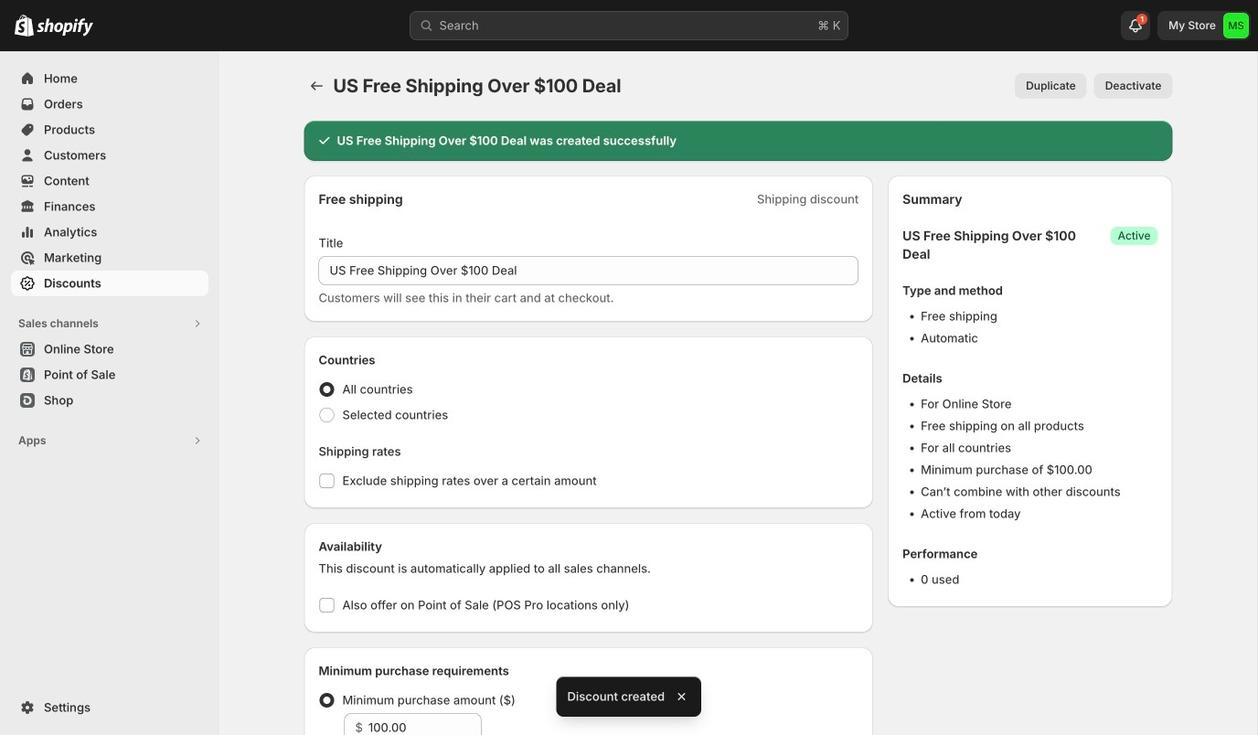 Task type: locate. For each thing, give the bounding box(es) containing it.
0.00 text field
[[369, 714, 482, 736]]

None text field
[[319, 256, 859, 285]]



Task type: vqa. For each thing, say whether or not it's contained in the screenshot.
Shopify image
yes



Task type: describe. For each thing, give the bounding box(es) containing it.
shopify image
[[37, 18, 93, 36]]

shopify image
[[15, 14, 34, 36]]

my store image
[[1224, 13, 1250, 38]]



